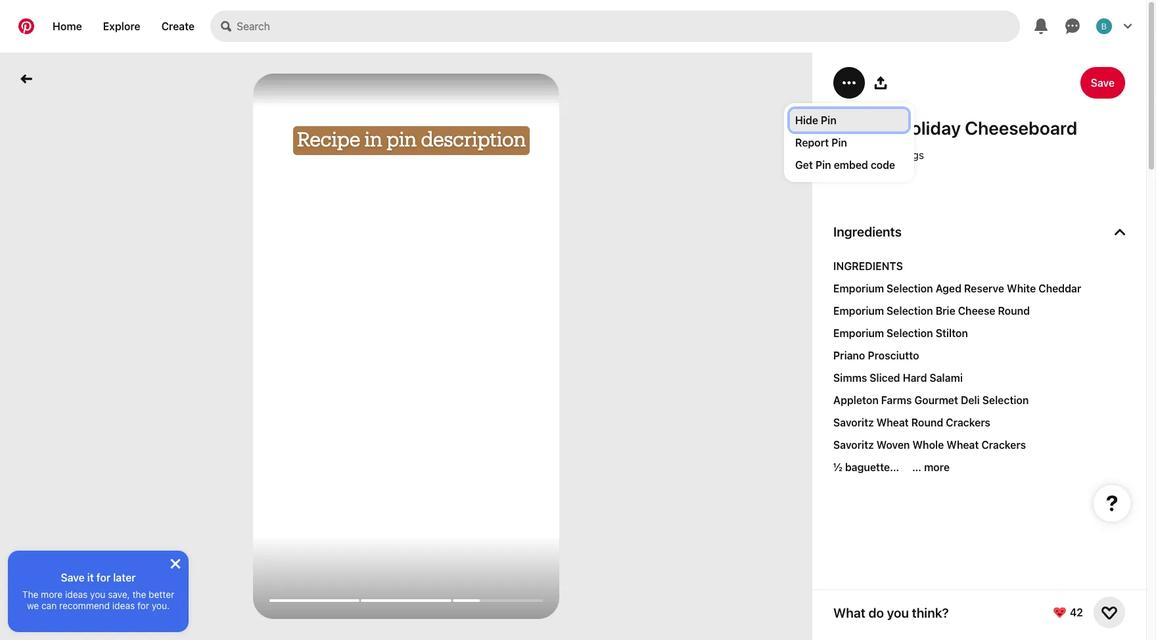 Task type: locate. For each thing, give the bounding box(es) containing it.
you
[[90, 589, 106, 601], [888, 605, 910, 621]]

for
[[97, 572, 111, 584], [137, 601, 149, 612]]

10
[[871, 149, 882, 161]]

1 horizontal spatial you
[[888, 605, 910, 621]]

what
[[834, 605, 866, 621]]

more right the … on the right of page
[[925, 462, 950, 474]]

1 horizontal spatial save
[[1092, 77, 1116, 89]]

0 vertical spatial round
[[999, 305, 1031, 317]]

explore
[[103, 20, 140, 32]]

save left it
[[61, 572, 85, 584]]

ideas down later at left bottom
[[112, 601, 135, 612]]

0:11 / 0:15
[[292, 575, 342, 586]]

0:15
[[320, 575, 342, 586]]

brie
[[936, 305, 956, 317]]

the
[[133, 589, 146, 601]]

recipe in pin description button
[[253, 74, 560, 620], [253, 74, 560, 620]]

think?
[[913, 605, 950, 621]]

1 vertical spatial savoritz
[[834, 439, 875, 451]]

pin for get
[[816, 159, 832, 171]]

for right it
[[97, 572, 111, 584]]

2 emporium from the top
[[834, 305, 885, 317]]

save
[[1092, 77, 1116, 89], [61, 572, 85, 584]]

1 savoritz from the top
[[834, 417, 875, 429]]

0 vertical spatial save
[[1092, 77, 1116, 89]]

pin
[[387, 131, 417, 150]]

crackers
[[947, 417, 991, 429], [982, 439, 1027, 451]]

0 vertical spatial savoritz
[[834, 417, 875, 429]]

pin inside menu item
[[821, 114, 837, 126]]

ingredients
[[834, 260, 904, 272]]

home link
[[42, 11, 93, 42]]

2 vertical spatial emporium
[[834, 328, 885, 339]]

1 vertical spatial emporium
[[834, 305, 885, 317]]

appleton
[[834, 395, 879, 406]]

0:11
[[292, 575, 312, 586]]

selection
[[887, 283, 934, 295], [887, 305, 934, 317], [887, 328, 934, 339], [983, 395, 1030, 406]]

simms sliced hard salami
[[834, 372, 963, 384]]

0 horizontal spatial more
[[41, 589, 63, 601]]

emporium selection aged reserve white cheddar
[[834, 283, 1082, 295]]

selection for aged
[[887, 283, 934, 295]]

/
[[315, 575, 318, 586]]

0 vertical spatial wheat
[[877, 417, 909, 429]]

wheat
[[877, 417, 909, 429], [947, 439, 980, 451]]

0 vertical spatial you
[[90, 589, 106, 601]]

can
[[41, 601, 57, 612]]

emporium for emporium selection brie cheese round
[[834, 305, 885, 317]]

1 horizontal spatial more
[[925, 462, 950, 474]]

hard
[[903, 372, 928, 384]]

cheese
[[959, 305, 996, 317]]

emporium for emporium selection stilton
[[834, 328, 885, 339]]

deli
[[961, 395, 980, 406]]

what do you think?
[[834, 605, 950, 621]]

1 vertical spatial crackers
[[982, 439, 1027, 451]]

we
[[27, 601, 39, 612]]

0 horizontal spatial save
[[61, 572, 85, 584]]

farms
[[882, 395, 913, 406]]

hide pin menu item
[[791, 109, 909, 132]]

round
[[999, 305, 1031, 317], [912, 417, 944, 429]]

pin
[[821, 114, 837, 126], [832, 137, 848, 149], [816, 159, 832, 171]]

0 horizontal spatial you
[[90, 589, 106, 601]]

… more button
[[913, 462, 950, 474]]

get
[[796, 159, 814, 171]]

1 vertical spatial pin
[[832, 137, 848, 149]]

½
[[834, 462, 843, 474]]

savoritz down appleton
[[834, 417, 875, 429]]

save button
[[1081, 67, 1126, 99], [1081, 67, 1126, 99]]

pin right hide
[[821, 114, 837, 126]]

savoritz wheat round crackers
[[834, 417, 991, 429]]

1 vertical spatial for
[[137, 601, 149, 612]]

you right do on the right bottom of the page
[[888, 605, 910, 621]]

10min
[[834, 149, 862, 161]]

get pin embed code
[[796, 159, 896, 171]]

save inside save it for later the more ideas you save, the better we can recommend ideas for you.
[[61, 572, 85, 584]]

home
[[53, 20, 82, 32]]

0 horizontal spatial for
[[97, 572, 111, 584]]

savoritz
[[834, 417, 875, 429], [834, 439, 875, 451]]

emporium
[[834, 283, 885, 295], [834, 305, 885, 317], [834, 328, 885, 339]]

1 horizontal spatial for
[[137, 601, 149, 612]]

it
[[87, 572, 94, 584]]

selection up emporium selection stilton
[[887, 305, 934, 317]]

0 vertical spatial emporium
[[834, 283, 885, 295]]

2 savoritz from the top
[[834, 439, 875, 451]]

ingredients
[[834, 224, 902, 239]]

reserve
[[965, 283, 1005, 295]]

more right the
[[41, 589, 63, 601]]

0 vertical spatial pin
[[821, 114, 837, 126]]

save it for later the more ideas you save, the better we can recommend ideas for you.
[[22, 572, 174, 612]]

1 vertical spatial you
[[888, 605, 910, 621]]

0 vertical spatial for
[[97, 572, 111, 584]]

recipe in pin description
[[297, 131, 526, 150]]

for left you.
[[137, 601, 149, 612]]

cheeseboard
[[966, 117, 1078, 139]]

ideas down it
[[65, 589, 88, 601]]

1 vertical spatial wheat
[[947, 439, 980, 451]]

priano
[[834, 350, 866, 362]]

embed
[[834, 159, 869, 171]]

code
[[871, 159, 896, 171]]

selection up prosciutto
[[887, 328, 934, 339]]

emporium selection stilton
[[834, 328, 969, 339]]

you inside save it for later the more ideas you save, the better we can recommend ideas for you.
[[90, 589, 106, 601]]

savoritz woven whole wheat crackers
[[834, 439, 1027, 451]]

3 emporium from the top
[[834, 328, 885, 339]]

pin up 10min
[[832, 137, 848, 149]]

simms
[[834, 372, 868, 384]]

in
[[365, 131, 382, 150]]

better
[[149, 589, 174, 601]]

save down brad klo image
[[1092, 77, 1116, 89]]

0 horizontal spatial round
[[912, 417, 944, 429]]

round down white
[[999, 305, 1031, 317]]

wheat right whole
[[947, 439, 980, 451]]

1 vertical spatial round
[[912, 417, 944, 429]]

you down it
[[90, 589, 106, 601]]

wheat up woven
[[877, 417, 909, 429]]

ideas
[[65, 589, 88, 601], [112, 601, 135, 612]]

0 horizontal spatial ideas
[[65, 589, 88, 601]]

1 vertical spatial save
[[61, 572, 85, 584]]

1 emporium from the top
[[834, 283, 885, 295]]

servings
[[884, 149, 925, 161]]

save for save it for later the more ideas you save, the better we can recommend ideas for you.
[[61, 572, 85, 584]]

1 vertical spatial more
[[41, 589, 63, 601]]

… more
[[913, 462, 950, 474]]

0 vertical spatial more
[[925, 462, 950, 474]]

savoritz up ½ baguette
[[834, 439, 875, 451]]

½ baguette
[[834, 462, 891, 474]]

1 horizontal spatial wheat
[[947, 439, 980, 451]]

2 vertical spatial pin
[[816, 159, 832, 171]]

round up whole
[[912, 417, 944, 429]]

pin right get
[[816, 159, 832, 171]]

selection up emporium selection brie cheese round
[[887, 283, 934, 295]]

unmute image
[[507, 575, 518, 586]]

more
[[925, 462, 950, 474], [41, 589, 63, 601]]



Task type: describe. For each thing, give the bounding box(es) containing it.
description
[[421, 131, 526, 150]]

prosciutto
[[868, 350, 920, 362]]

1 horizontal spatial ideas
[[112, 601, 135, 612]]

aged
[[936, 283, 962, 295]]

·
[[865, 149, 868, 161]]

holiday
[[898, 117, 962, 139]]

save for save
[[1092, 77, 1116, 89]]

selection right deli
[[983, 395, 1030, 406]]

reaction image
[[1102, 605, 1118, 621]]

recommend
[[59, 601, 110, 612]]

10min · 10 servings
[[834, 149, 925, 161]]

appleton farms gourmet deli selection
[[834, 395, 1030, 406]]

you.
[[152, 601, 170, 612]]

emporium for emporium selection aged reserve white cheddar
[[834, 283, 885, 295]]

maximize image
[[531, 575, 541, 586]]

1 horizontal spatial round
[[999, 305, 1031, 317]]

pin for hide
[[821, 114, 837, 126]]

selection for stilton
[[887, 328, 934, 339]]

…
[[913, 462, 922, 474]]

create
[[162, 20, 195, 32]]

do
[[869, 605, 885, 621]]

selection for brie
[[887, 305, 934, 317]]

create link
[[151, 11, 205, 42]]

cheddar
[[1039, 283, 1082, 295]]

Search text field
[[237, 11, 1021, 42]]

42
[[1071, 607, 1084, 619]]

priano prosciutto
[[834, 350, 920, 362]]

video scrubber progress bar progress bar
[[269, 599, 544, 604]]

gourmet
[[915, 395, 959, 406]]

salami
[[930, 372, 963, 384]]

savoritz for savoritz wheat round crackers
[[834, 417, 875, 429]]

ingredients button
[[834, 224, 1126, 239]]

pin for report
[[832, 137, 848, 149]]

hide
[[796, 114, 819, 126]]

stilton
[[936, 328, 969, 339]]

perfect
[[834, 117, 894, 139]]

woven
[[877, 439, 911, 451]]

0 vertical spatial crackers
[[947, 417, 991, 429]]

whole
[[913, 439, 945, 451]]

later
[[113, 572, 136, 584]]

save,
[[108, 589, 130, 601]]

explore link
[[93, 11, 151, 42]]

white
[[1008, 283, 1037, 295]]

expand icon image
[[1116, 227, 1126, 237]]

the
[[22, 589, 38, 601]]

0 horizontal spatial wheat
[[877, 417, 909, 429]]

baguette
[[846, 462, 891, 474]]

perfect holiday cheeseboard
[[834, 117, 1078, 139]]

sliced
[[870, 372, 901, 384]]

recipe
[[297, 131, 360, 150]]

emporium selection brie cheese round
[[834, 305, 1031, 317]]

search icon image
[[221, 21, 232, 32]]

savoritz for savoritz woven whole wheat crackers
[[834, 439, 875, 451]]

hide pin
[[796, 114, 837, 126]]

report pin
[[796, 137, 848, 149]]

pause image
[[269, 575, 279, 586]]

brad klo image
[[1097, 18, 1113, 34]]

more inside save it for later the more ideas you save, the better we can recommend ideas for you.
[[41, 589, 63, 601]]

report
[[796, 137, 830, 149]]



Task type: vqa. For each thing, say whether or not it's contained in the screenshot.
'RECOMMEND'
yes



